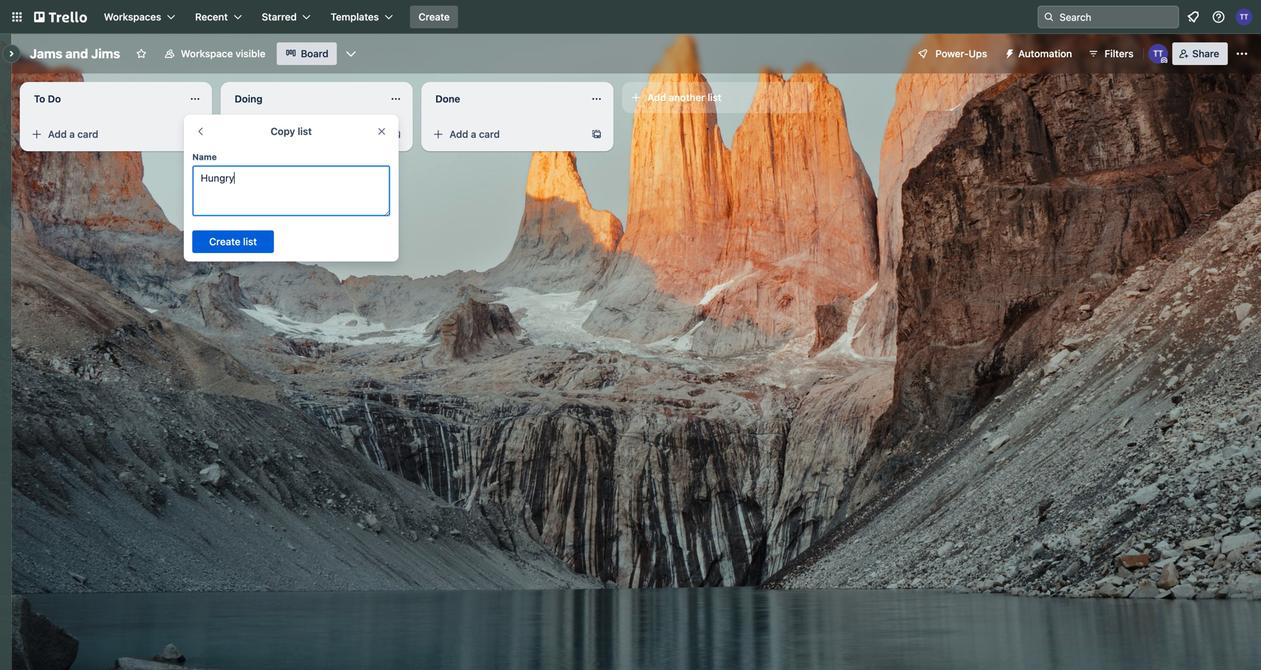 Task type: describe. For each thing, give the bounding box(es) containing it.
this member is an admin of this board. image
[[1162, 57, 1168, 64]]

star or unstar board image
[[136, 48, 147, 59]]

0 horizontal spatial list
[[298, 126, 312, 137]]

add for third add a card "button"
[[450, 128, 469, 140]]

doing
[[235, 93, 263, 105]]

workspace visible
[[181, 48, 266, 59]]

templates button
[[322, 6, 402, 28]]

starred
[[262, 11, 297, 23]]

add left copy
[[249, 128, 268, 140]]

workspaces button
[[95, 6, 184, 28]]

board link
[[277, 42, 337, 65]]

power-
[[936, 48, 969, 59]]

list inside button
[[708, 92, 722, 103]]

done
[[436, 93, 461, 105]]

3 create from template… image from the left
[[591, 129, 603, 140]]

1 card from the left
[[77, 128, 98, 140]]

visible
[[236, 48, 266, 59]]

jams
[[30, 46, 62, 61]]

sm image
[[999, 42, 1019, 62]]

filters button
[[1084, 42, 1139, 65]]

to do
[[34, 93, 61, 105]]

To Do text field
[[25, 88, 181, 110]]

copy list
[[271, 126, 312, 137]]

add a card for third add a card "button"
[[450, 128, 500, 140]]

Board name text field
[[23, 42, 127, 65]]

show menu image
[[1236, 47, 1250, 61]]

terry turtle (terryturtle) image
[[1236, 8, 1253, 25]]

Doing text field
[[226, 88, 382, 110]]

automation button
[[999, 42, 1081, 65]]

add a card button for to do
[[25, 123, 184, 146]]

add for add another list button
[[648, 92, 667, 103]]

do
[[48, 93, 61, 105]]

automation
[[1019, 48, 1073, 59]]

add for add a card "button" related to to do
[[48, 128, 67, 140]]

2 card from the left
[[278, 128, 299, 140]]

templates
[[331, 11, 379, 23]]

terry turtle (terryturtle) image
[[1149, 44, 1169, 64]]

create button
[[410, 6, 458, 28]]

add another list button
[[622, 82, 815, 113]]



Task type: locate. For each thing, give the bounding box(es) containing it.
share button
[[1173, 42, 1229, 65]]

1 horizontal spatial card
[[278, 128, 299, 140]]

open information menu image
[[1212, 10, 1226, 24]]

add a card button down done text field
[[427, 123, 586, 146]]

add a card down do
[[48, 128, 98, 140]]

2 add a card button from the left
[[226, 123, 385, 146]]

a down to do text box in the left of the page
[[69, 128, 75, 140]]

workspaces
[[104, 11, 161, 23]]

create from template… image for to do
[[190, 129, 201, 140]]

switch to… image
[[10, 10, 24, 24]]

2 horizontal spatial create from template… image
[[591, 129, 603, 140]]

jams and jims
[[30, 46, 120, 61]]

3 add a card button from the left
[[427, 123, 586, 146]]

0 horizontal spatial a
[[69, 128, 75, 140]]

2 create from template… image from the left
[[390, 129, 402, 140]]

1 horizontal spatial create from template… image
[[390, 129, 402, 140]]

add a card for add a card "button" related to to do
[[48, 128, 98, 140]]

jims
[[91, 46, 120, 61]]

2 horizontal spatial add a card
[[450, 128, 500, 140]]

list right copy
[[298, 126, 312, 137]]

recent
[[195, 11, 228, 23]]

2 add a card from the left
[[249, 128, 299, 140]]

2 horizontal spatial card
[[479, 128, 500, 140]]

copy
[[271, 126, 295, 137]]

starred button
[[253, 6, 319, 28]]

add
[[648, 92, 667, 103], [48, 128, 67, 140], [249, 128, 268, 140], [450, 128, 469, 140]]

and
[[65, 46, 88, 61]]

list
[[708, 92, 722, 103], [298, 126, 312, 137]]

card down to do text box in the left of the page
[[77, 128, 98, 140]]

Search field
[[1055, 6, 1179, 28]]

to
[[34, 93, 45, 105]]

add a card down doing on the top left
[[249, 128, 299, 140]]

Done text field
[[427, 88, 583, 110]]

3 card from the left
[[479, 128, 500, 140]]

add a card down the done
[[450, 128, 500, 140]]

add a card button down to do text box in the left of the page
[[25, 123, 184, 146]]

1 add a card button from the left
[[25, 123, 184, 146]]

primary element
[[0, 0, 1262, 34]]

create from template… image
[[190, 129, 201, 140], [390, 129, 402, 140], [591, 129, 603, 140]]

2 horizontal spatial add a card button
[[427, 123, 586, 146]]

0 horizontal spatial add a card
[[48, 128, 98, 140]]

create
[[419, 11, 450, 23]]

workspace visible button
[[156, 42, 274, 65]]

ups
[[969, 48, 988, 59]]

customize views image
[[344, 47, 358, 61]]

0 vertical spatial list
[[708, 92, 722, 103]]

name
[[192, 152, 217, 162]]

board
[[301, 48, 329, 59]]

1 horizontal spatial add a card button
[[226, 123, 385, 146]]

power-ups
[[936, 48, 988, 59]]

None submit
[[192, 231, 274, 253]]

card down done text field
[[479, 128, 500, 140]]

To Do text field
[[192, 166, 390, 216]]

add inside button
[[648, 92, 667, 103]]

1 a from the left
[[69, 128, 75, 140]]

1 horizontal spatial list
[[708, 92, 722, 103]]

add a card button for doing
[[226, 123, 385, 146]]

search image
[[1044, 11, 1055, 23]]

card down doing text field
[[278, 128, 299, 140]]

0 horizontal spatial card
[[77, 128, 98, 140]]

3 a from the left
[[471, 128, 477, 140]]

workspace
[[181, 48, 233, 59]]

add a card button down doing text field
[[226, 123, 385, 146]]

add left another
[[648, 92, 667, 103]]

2 a from the left
[[270, 128, 276, 140]]

0 horizontal spatial add a card button
[[25, 123, 184, 146]]

add down do
[[48, 128, 67, 140]]

list right another
[[708, 92, 722, 103]]

add a card button
[[25, 123, 184, 146], [226, 123, 385, 146], [427, 123, 586, 146]]

share
[[1193, 48, 1220, 59]]

1 vertical spatial list
[[298, 126, 312, 137]]

power-ups button
[[908, 42, 996, 65]]

filters
[[1105, 48, 1134, 59]]

add down the done
[[450, 128, 469, 140]]

a down done text field
[[471, 128, 477, 140]]

2 horizontal spatial a
[[471, 128, 477, 140]]

1 create from template… image from the left
[[190, 129, 201, 140]]

3 add a card from the left
[[450, 128, 500, 140]]

1 horizontal spatial a
[[270, 128, 276, 140]]

card
[[77, 128, 98, 140], [278, 128, 299, 140], [479, 128, 500, 140]]

another
[[669, 92, 705, 103]]

recent button
[[187, 6, 251, 28]]

back to home image
[[34, 6, 87, 28]]

1 add a card from the left
[[48, 128, 98, 140]]

a down doing text field
[[270, 128, 276, 140]]

a
[[69, 128, 75, 140], [270, 128, 276, 140], [471, 128, 477, 140]]

0 notifications image
[[1185, 8, 1202, 25]]

1 horizontal spatial add a card
[[249, 128, 299, 140]]

add a card
[[48, 128, 98, 140], [249, 128, 299, 140], [450, 128, 500, 140]]

add another list
[[648, 92, 722, 103]]

0 horizontal spatial create from template… image
[[190, 129, 201, 140]]

create from template… image for doing
[[390, 129, 402, 140]]



Task type: vqa. For each thing, say whether or not it's contained in the screenshot.
Simple Template
no



